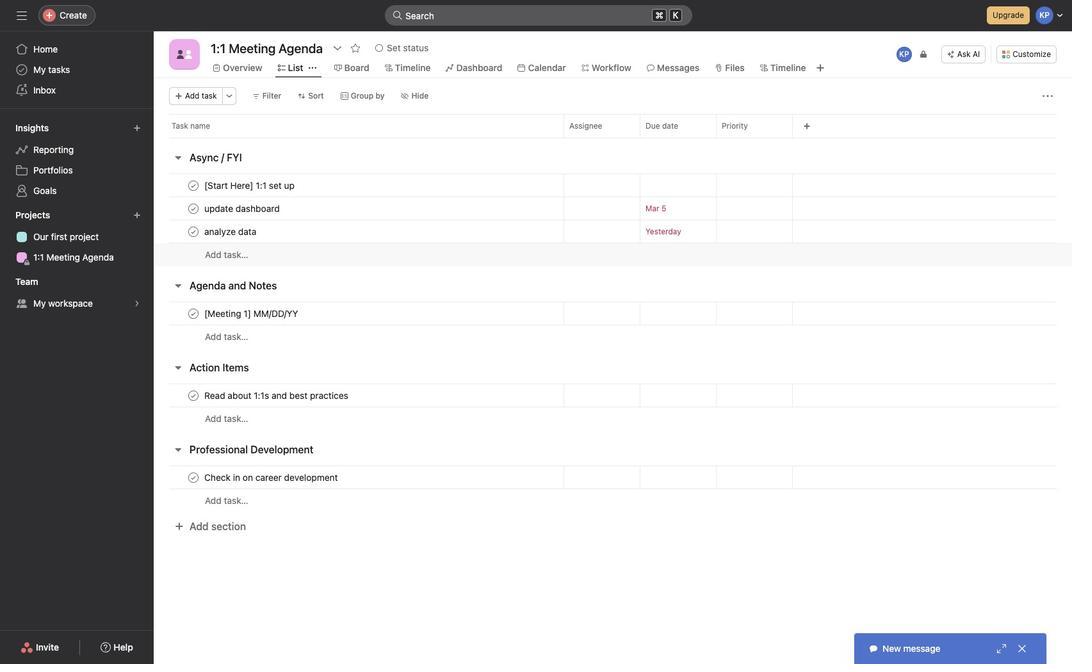 Task type: vqa. For each thing, say whether or not it's contained in the screenshot.
Emoji icon at the right bottom
no



Task type: locate. For each thing, give the bounding box(es) containing it.
task… inside header async / fyi tree grid
[[224, 249, 248, 260]]

date
[[662, 121, 678, 131]]

1 add task… from the top
[[205, 249, 248, 260]]

0 vertical spatial agenda
[[82, 252, 114, 263]]

my tasks
[[33, 64, 70, 75]]

mark complete checkbox inside analyze data cell
[[186, 224, 201, 239]]

my workspace
[[33, 298, 93, 309]]

my tasks link
[[8, 60, 146, 80]]

section
[[211, 521, 246, 532]]

add task… up section
[[205, 495, 248, 506]]

name
[[190, 121, 210, 131]]

3 add task… from the top
[[205, 413, 248, 424]]

add task… button up "professional"
[[205, 412, 248, 426]]

hide
[[412, 91, 429, 101]]

5 mark complete checkbox from the top
[[186, 388, 201, 403]]

agenda inside "link"
[[82, 252, 114, 263]]

add task… row for read about 1:1s and best practices cell
[[154, 407, 1072, 430]]

task… for add task… button inside the header async / fyi tree grid
[[224, 249, 248, 260]]

1 add task… button from the top
[[205, 248, 248, 262]]

2 vertical spatial collapse task list for this group image
[[173, 445, 183, 455]]

1 my from the top
[[33, 64, 46, 75]]

collapse task list for this group image
[[173, 152, 183, 163], [173, 281, 183, 291], [173, 445, 183, 455]]

mark complete image inside '[start here] 1:1 set up' cell
[[186, 178, 201, 193]]

projects
[[15, 209, 50, 220]]

0 vertical spatial my
[[33, 64, 46, 75]]

read about 1:1s and best practices cell
[[154, 384, 564, 407]]

mark complete image
[[186, 201, 201, 216], [186, 388, 201, 403]]

1:1 meeting agenda link
[[8, 247, 146, 268]]

agenda left and
[[190, 280, 226, 291]]

mark complete checkbox inside read about 1:1s and best practices cell
[[186, 388, 201, 403]]

add task… inside header professional development tree grid
[[205, 495, 248, 506]]

task name text field for analyze data cell
[[202, 225, 260, 238]]

Mark complete checkbox
[[186, 178, 201, 193], [186, 201, 201, 216], [186, 224, 201, 239], [186, 306, 201, 321], [186, 388, 201, 403], [186, 470, 201, 485]]

add task… button up section
[[205, 494, 248, 508]]

2 task name text field from the top
[[202, 471, 342, 484]]

0 horizontal spatial agenda
[[82, 252, 114, 263]]

projects button
[[13, 206, 62, 224]]

add up add section button
[[205, 495, 221, 506]]

mark complete image inside analyze data cell
[[186, 224, 201, 239]]

add task… for add task… button inside 'header agenda and notes' 'tree grid'
[[205, 331, 248, 342]]

analyze data cell
[[154, 220, 564, 243]]

row for header professional development tree grid
[[154, 466, 1072, 489]]

team button
[[13, 273, 50, 291]]

task… inside header professional development tree grid
[[224, 495, 248, 506]]

task name text field down [start here] 1:1 set up text field
[[202, 202, 284, 215]]

mark complete image for task name text box in the update dashboard cell
[[186, 201, 201, 216]]

1 add task… row from the top
[[154, 243, 1072, 266]]

4 mark complete checkbox from the top
[[186, 306, 201, 321]]

add task… button inside 'header agenda and notes' 'tree grid'
[[205, 330, 248, 344]]

people image
[[177, 47, 192, 62]]

4 mark complete image from the top
[[186, 470, 201, 485]]

my for my workspace
[[33, 298, 46, 309]]

group
[[351, 91, 374, 101]]

my down team dropdown button
[[33, 298, 46, 309]]

add task… up agenda and notes
[[205, 249, 248, 260]]

task name text field inside [meeting 1] mm/dd/yy cell
[[202, 307, 302, 320]]

insights element
[[0, 117, 154, 204]]

1 task name text field from the top
[[202, 202, 284, 215]]

async / fyi button
[[190, 146, 242, 169]]

workspace
[[48, 298, 93, 309]]

my for my tasks
[[33, 64, 46, 75]]

3 add task… button from the top
[[205, 412, 248, 426]]

1 horizontal spatial timeline
[[770, 62, 806, 73]]

timeline link
[[385, 61, 431, 75], [760, 61, 806, 75]]

add task… button inside header professional development tree grid
[[205, 494, 248, 508]]

add up "professional"
[[205, 413, 221, 424]]

add task… for add task… button in the header professional development tree grid
[[205, 495, 248, 506]]

task name text field down development
[[202, 471, 342, 484]]

timeline link left add tab icon
[[760, 61, 806, 75]]

kp
[[899, 49, 909, 59]]

2 mark complete checkbox from the top
[[186, 201, 201, 216]]

add task… up "professional"
[[205, 413, 248, 424]]

add task… inside header action items tree grid
[[205, 413, 248, 424]]

collapse task list for this group image
[[173, 363, 183, 373]]

Task name text field
[[202, 225, 260, 238], [202, 471, 342, 484]]

mark complete checkbox for [start here] 1:1 set up text field
[[186, 178, 201, 193]]

group by button
[[335, 87, 390, 105]]

timeline
[[395, 62, 431, 73], [770, 62, 806, 73]]

1:1 meeting agenda
[[33, 252, 114, 263]]

new insights image
[[133, 124, 141, 132]]

expand new message image
[[997, 644, 1007, 654]]

1 vertical spatial my
[[33, 298, 46, 309]]

task name text field inside analyze data cell
[[202, 225, 260, 238]]

agenda
[[82, 252, 114, 263], [190, 280, 226, 291]]

mark complete image inside [meeting 1] mm/dd/yy cell
[[186, 306, 201, 321]]

4 add task… row from the top
[[154, 489, 1072, 512]]

0 vertical spatial task name text field
[[202, 225, 260, 238]]

2 my from the top
[[33, 298, 46, 309]]

help button
[[92, 636, 141, 659]]

collapse task list for this group image left agenda and notes
[[173, 281, 183, 291]]

add task… button for header action items tree grid on the bottom of the page
[[205, 412, 248, 426]]

task… for add task… button inside the header action items tree grid
[[224, 413, 248, 424]]

portfolios link
[[8, 160, 146, 181]]

1 task… from the top
[[224, 249, 248, 260]]

1 horizontal spatial timeline link
[[760, 61, 806, 75]]

inbox
[[33, 85, 56, 95]]

task… up section
[[224, 495, 248, 506]]

header async / fyi tree grid
[[154, 174, 1072, 266]]

add task… button up action items
[[205, 330, 248, 344]]

0 horizontal spatial timeline
[[395, 62, 431, 73]]

add task… for add task… button inside the header async / fyi tree grid
[[205, 249, 248, 260]]

3 collapse task list for this group image from the top
[[173, 445, 183, 455]]

2 mark complete image from the top
[[186, 388, 201, 403]]

add task… button for header professional development tree grid
[[205, 494, 248, 508]]

project
[[70, 231, 99, 242]]

add tab image
[[815, 63, 825, 73]]

action items
[[190, 362, 249, 373]]

team
[[15, 276, 38, 287]]

mark complete image inside read about 1:1s and best practices cell
[[186, 388, 201, 403]]

None field
[[385, 5, 692, 26]]

1 vertical spatial task name text field
[[202, 471, 342, 484]]

dashboard
[[456, 62, 503, 73]]

task name text field inside check in on career development cell
[[202, 471, 342, 484]]

Task name text field
[[202, 202, 284, 215], [202, 307, 302, 320]]

new message
[[883, 643, 941, 654]]

add left task
[[185, 91, 200, 101]]

2 collapse task list for this group image from the top
[[173, 281, 183, 291]]

invite
[[36, 642, 59, 653]]

0 vertical spatial task name text field
[[202, 202, 284, 215]]

agenda and notes button
[[190, 274, 277, 297]]

2 add task… from the top
[[205, 331, 248, 342]]

my inside my workspace link
[[33, 298, 46, 309]]

6 mark complete checkbox from the top
[[186, 470, 201, 485]]

0 horizontal spatial timeline link
[[385, 61, 431, 75]]

group by
[[351, 91, 385, 101]]

0 vertical spatial collapse task list for this group image
[[173, 152, 183, 163]]

2 add task… row from the top
[[154, 325, 1072, 348]]

3 task… from the top
[[224, 413, 248, 424]]

mark complete checkbox inside '[start here] 1:1 set up' cell
[[186, 178, 201, 193]]

task name text field down [start here] 1:1 set up text field
[[202, 225, 260, 238]]

/
[[221, 152, 224, 163]]

goals link
[[8, 181, 146, 201]]

priority
[[722, 121, 748, 131]]

my inside my tasks link
[[33, 64, 46, 75]]

mar 5
[[646, 204, 666, 213]]

files
[[725, 62, 745, 73]]

add
[[185, 91, 200, 101], [205, 249, 221, 260], [205, 331, 221, 342], [205, 413, 221, 424], [205, 495, 221, 506], [190, 521, 209, 532]]

show options image
[[333, 43, 343, 53]]

upgrade button
[[987, 6, 1030, 24]]

1 vertical spatial mark complete image
[[186, 388, 201, 403]]

mark complete checkbox inside check in on career development cell
[[186, 470, 201, 485]]

task… up and
[[224, 249, 248, 260]]

by
[[376, 91, 385, 101]]

1 vertical spatial task name text field
[[202, 307, 302, 320]]

timeline left add tab icon
[[770, 62, 806, 73]]

add for add task… button inside 'header agenda and notes' 'tree grid'
[[205, 331, 221, 342]]

timeline down 'status' on the top
[[395, 62, 431, 73]]

k
[[673, 10, 678, 20]]

agenda down "project"
[[82, 252, 114, 263]]

3 mark complete checkbox from the top
[[186, 224, 201, 239]]

task name text field down notes
[[202, 307, 302, 320]]

ai
[[973, 49, 980, 59]]

action items button
[[190, 356, 249, 379]]

fyi
[[227, 152, 242, 163]]

add up agenda and notes
[[205, 249, 221, 260]]

add inside header async / fyi tree grid
[[205, 249, 221, 260]]

workflow
[[592, 62, 631, 73]]

mark complete checkbox for task name text field inside check in on career development cell
[[186, 470, 201, 485]]

1 vertical spatial agenda
[[190, 280, 226, 291]]

mark complete image inside update dashboard cell
[[186, 201, 201, 216]]

task… inside header action items tree grid
[[224, 413, 248, 424]]

add task… button up agenda and notes
[[205, 248, 248, 262]]

insights
[[15, 122, 49, 133]]

add task… button for 'header agenda and notes' 'tree grid'
[[205, 330, 248, 344]]

1 vertical spatial collapse task list for this group image
[[173, 281, 183, 291]]

1 mark complete image from the top
[[186, 178, 201, 193]]

collapse task list for this group image left "professional"
[[173, 445, 183, 455]]

0 vertical spatial mark complete image
[[186, 201, 201, 216]]

add field image
[[803, 122, 811, 130]]

board
[[344, 62, 369, 73]]

add task…
[[205, 249, 248, 260], [205, 331, 248, 342], [205, 413, 248, 424], [205, 495, 248, 506]]

2 task name text field from the top
[[202, 307, 302, 320]]

task… inside 'header agenda and notes' 'tree grid'
[[224, 331, 248, 342]]

async / fyi
[[190, 152, 242, 163]]

4 task… from the top
[[224, 495, 248, 506]]

add task… inside header async / fyi tree grid
[[205, 249, 248, 260]]

add task… button
[[205, 248, 248, 262], [205, 330, 248, 344], [205, 412, 248, 426], [205, 494, 248, 508]]

1 task name text field from the top
[[202, 225, 260, 238]]

3 add task… row from the top
[[154, 407, 1072, 430]]

add inside header professional development tree grid
[[205, 495, 221, 506]]

add section
[[190, 521, 246, 532]]

task name text field inside update dashboard cell
[[202, 202, 284, 215]]

4 add task… button from the top
[[205, 494, 248, 508]]

3 mark complete image from the top
[[186, 306, 201, 321]]

timeline link down set status
[[385, 61, 431, 75]]

None text field
[[208, 37, 326, 60]]

update dashboard cell
[[154, 197, 564, 220]]

add inside header action items tree grid
[[205, 413, 221, 424]]

our first project
[[33, 231, 99, 242]]

add task… inside 'header agenda and notes' 'tree grid'
[[205, 331, 248, 342]]

add task… button inside header action items tree grid
[[205, 412, 248, 426]]

reporting
[[33, 144, 74, 155]]

calendar
[[528, 62, 566, 73]]

add up action items
[[205, 331, 221, 342]]

mark complete checkbox inside update dashboard cell
[[186, 201, 201, 216]]

2 mark complete image from the top
[[186, 224, 201, 239]]

4 add task… from the top
[[205, 495, 248, 506]]

row
[[154, 114, 1072, 138], [169, 137, 1057, 138], [154, 174, 1072, 197], [154, 302, 1072, 325], [154, 384, 1072, 407], [154, 466, 1072, 489]]

professional development
[[190, 444, 314, 455]]

mark complete image down async
[[186, 201, 201, 216]]

due date
[[646, 121, 678, 131]]

mark complete image inside check in on career development cell
[[186, 470, 201, 485]]

my left tasks
[[33, 64, 46, 75]]

tasks
[[48, 64, 70, 75]]

async
[[190, 152, 219, 163]]

add inside 'header agenda and notes' 'tree grid'
[[205, 331, 221, 342]]

mark complete image
[[186, 178, 201, 193], [186, 224, 201, 239], [186, 306, 201, 321], [186, 470, 201, 485]]

files link
[[715, 61, 745, 75]]

mar 5 row
[[154, 197, 1072, 220]]

reporting link
[[8, 140, 146, 160]]

hide sidebar image
[[17, 10, 27, 20]]

1 horizontal spatial agenda
[[190, 280, 226, 291]]

row for header action items tree grid on the bottom of the page
[[154, 384, 1072, 407]]

ask ai
[[958, 49, 980, 59]]

add task… up action items
[[205, 331, 248, 342]]

1 collapse task list for this group image from the top
[[173, 152, 183, 163]]

2 add task… button from the top
[[205, 330, 248, 344]]

status
[[403, 42, 429, 53]]

due
[[646, 121, 660, 131]]

2 timeline from the left
[[770, 62, 806, 73]]

tab actions image
[[308, 64, 316, 72]]

mark complete checkbox inside [meeting 1] mm/dd/yy cell
[[186, 306, 201, 321]]

task name text field for check in on career development cell
[[202, 471, 342, 484]]

ask ai button
[[942, 45, 986, 63]]

collapse task list for this group image left async
[[173, 152, 183, 163]]

mark complete image down action
[[186, 388, 201, 403]]

1 mark complete image from the top
[[186, 201, 201, 216]]

sort button
[[292, 87, 330, 105]]

add task… row for [meeting 1] mm/dd/yy cell
[[154, 325, 1072, 348]]

2 task… from the top
[[224, 331, 248, 342]]

create
[[60, 10, 87, 20]]

more actions image
[[1043, 91, 1053, 101]]

add left section
[[190, 521, 209, 532]]

task… up items
[[224, 331, 248, 342]]

1 mark complete checkbox from the top
[[186, 178, 201, 193]]

add task… row
[[154, 243, 1072, 266], [154, 325, 1072, 348], [154, 407, 1072, 430], [154, 489, 1072, 512]]

create button
[[38, 5, 95, 26]]

see details, my workspace image
[[133, 300, 141, 307]]

projects element
[[0, 204, 154, 270]]

task… up the 'professional development' button
[[224, 413, 248, 424]]



Task type: describe. For each thing, give the bounding box(es) containing it.
add inside button
[[185, 91, 200, 101]]

global element
[[0, 31, 154, 108]]

kp button
[[895, 45, 913, 63]]

5
[[662, 204, 666, 213]]

add for add task… button inside the header action items tree grid
[[205, 413, 221, 424]]

[start here] 1:1 set up cell
[[154, 174, 564, 197]]

agenda inside button
[[190, 280, 226, 291]]

mark complete checkbox for task name text box in the update dashboard cell
[[186, 201, 201, 216]]

add for add task… button in the header professional development tree grid
[[205, 495, 221, 506]]

items
[[223, 362, 249, 373]]

filter button
[[246, 87, 287, 105]]

hide button
[[396, 87, 434, 105]]

add task… for add task… button inside the header action items tree grid
[[205, 413, 248, 424]]

task
[[172, 121, 188, 131]]

task… for add task… button inside 'header agenda and notes' 'tree grid'
[[224, 331, 248, 342]]

add task… button inside header async / fyi tree grid
[[205, 248, 248, 262]]

add task
[[185, 91, 217, 101]]

Search tasks, projects, and more text field
[[385, 5, 692, 26]]

1 timeline link from the left
[[385, 61, 431, 75]]

add inside button
[[190, 521, 209, 532]]

1:1
[[33, 252, 44, 263]]

mark complete checkbox for task name text field within analyze data cell
[[186, 224, 201, 239]]

mark complete checkbox for task name text box in the [meeting 1] mm/dd/yy cell
[[186, 306, 201, 321]]

row containing task name
[[154, 114, 1072, 138]]

dashboard link
[[446, 61, 503, 75]]

meeting
[[46, 252, 80, 263]]

collapse task list for this group image for professional development
[[173, 445, 183, 455]]

⌘
[[655, 10, 664, 20]]

customize
[[1013, 49, 1051, 59]]

prominent image
[[393, 10, 403, 20]]

[meeting 1] mm/dd/yy cell
[[154, 302, 564, 325]]

ask
[[958, 49, 971, 59]]

overview
[[223, 62, 262, 73]]

calendar link
[[518, 61, 566, 75]]

my workspace link
[[8, 293, 146, 314]]

goals
[[33, 185, 57, 196]]

header professional development tree grid
[[154, 466, 1072, 512]]

mark complete image for task name text box in the [meeting 1] mm/dd/yy cell
[[186, 306, 201, 321]]

list link
[[278, 61, 303, 75]]

upgrade
[[993, 10, 1024, 20]]

mark complete image for task name text field within analyze data cell
[[186, 224, 201, 239]]

row for header async / fyi tree grid
[[154, 174, 1072, 197]]

portfolios
[[33, 165, 73, 176]]

board link
[[334, 61, 369, 75]]

development
[[251, 444, 314, 455]]

messages link
[[647, 61, 700, 75]]

task
[[202, 91, 217, 101]]

task… for add task… button in the header professional development tree grid
[[224, 495, 248, 506]]

invite button
[[12, 636, 67, 659]]

professional development button
[[190, 438, 314, 461]]

add for add task… button inside the header async / fyi tree grid
[[205, 249, 221, 260]]

list
[[288, 62, 303, 73]]

set status button
[[370, 39, 434, 57]]

header agenda and notes tree grid
[[154, 302, 1072, 348]]

inbox link
[[8, 80, 146, 101]]

task name text field for update dashboard cell at the top of the page
[[202, 202, 284, 215]]

mark complete image for task name text field inside check in on career development cell
[[186, 470, 201, 485]]

new project or portfolio image
[[133, 211, 141, 219]]

our
[[33, 231, 49, 242]]

home
[[33, 44, 58, 54]]

more actions image
[[225, 92, 233, 100]]

close image
[[1017, 644, 1027, 654]]

first
[[51, 231, 67, 242]]

assignee
[[569, 121, 602, 131]]

header action items tree grid
[[154, 384, 1072, 430]]

add task button
[[169, 87, 223, 105]]

filter
[[262, 91, 281, 101]]

sort
[[308, 91, 324, 101]]

teams element
[[0, 270, 154, 316]]

task name
[[172, 121, 210, 131]]

home link
[[8, 39, 146, 60]]

Task name text field
[[202, 179, 299, 192]]

set status
[[387, 42, 429, 53]]

Task name text field
[[202, 389, 352, 402]]

yesterday
[[646, 227, 681, 236]]

add task… row for check in on career development cell
[[154, 489, 1072, 512]]

messages
[[657, 62, 700, 73]]

our first project link
[[8, 227, 146, 247]]

customize button
[[997, 45, 1057, 63]]

task name text field for [meeting 1] mm/dd/yy cell
[[202, 307, 302, 320]]

mar
[[646, 204, 660, 213]]

1 timeline from the left
[[395, 62, 431, 73]]

add to starred image
[[350, 43, 361, 53]]

action
[[190, 362, 220, 373]]

overview link
[[213, 61, 262, 75]]

row for 'header agenda and notes' 'tree grid'
[[154, 302, 1072, 325]]

check in on career development cell
[[154, 466, 564, 489]]

and
[[228, 280, 246, 291]]

notes
[[249, 280, 277, 291]]

professional
[[190, 444, 248, 455]]

mark complete image for [start here] 1:1 set up text field
[[186, 178, 201, 193]]

mark complete image for read about 1:1s and best practices text box
[[186, 388, 201, 403]]

set
[[387, 42, 401, 53]]

workflow link
[[582, 61, 631, 75]]

2 timeline link from the left
[[760, 61, 806, 75]]

add section button
[[169, 515, 251, 538]]

collapse task list for this group image for async / fyi
[[173, 152, 183, 163]]

mark complete checkbox for read about 1:1s and best practices text box
[[186, 388, 201, 403]]

yesterday row
[[154, 220, 1072, 243]]



